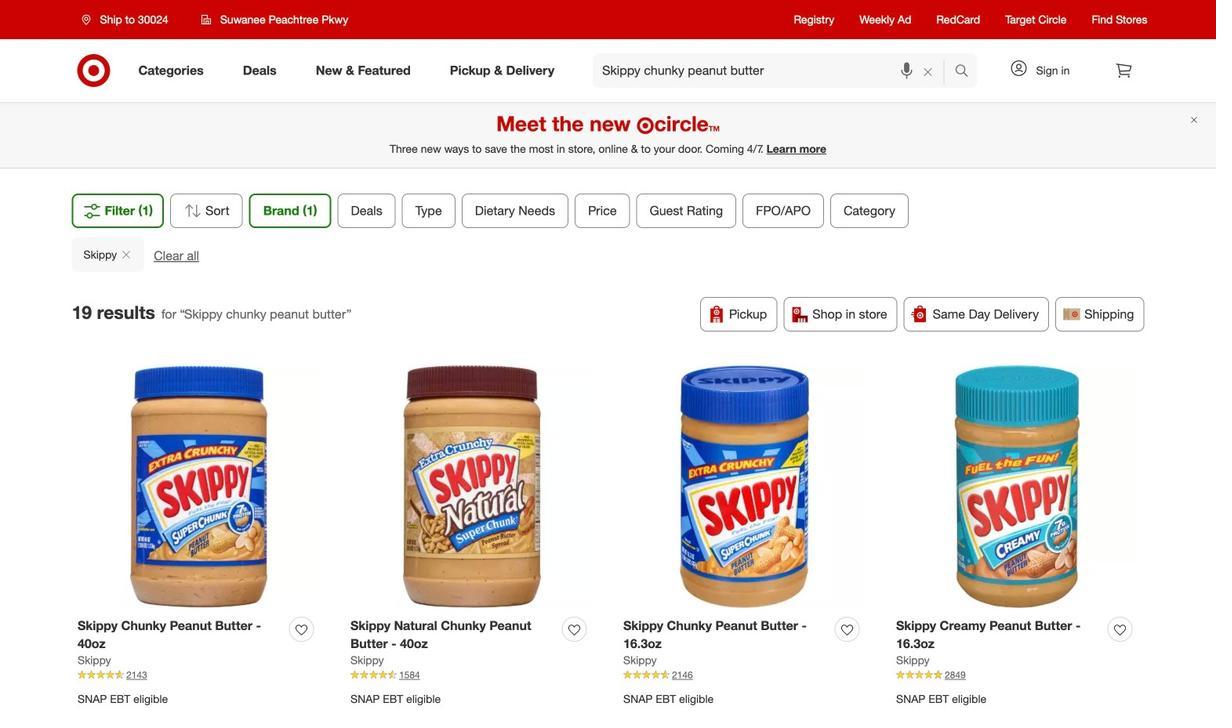Task type: locate. For each thing, give the bounding box(es) containing it.
skippy chunky peanut butter - 40oz image
[[78, 366, 320, 608], [78, 366, 320, 608]]

skippy creamy peanut butter - 16.3oz image
[[897, 366, 1139, 608], [897, 366, 1139, 608]]

skippy natural chunky peanut butter - 40oz image
[[351, 366, 593, 608], [351, 366, 593, 608]]

What can we help you find? suggestions appear below search field
[[593, 53, 959, 88]]

skippy chunky peanut butter - 16.3oz image
[[624, 366, 866, 608], [624, 366, 866, 608]]



Task type: vqa. For each thing, say whether or not it's contained in the screenshot.
skippy chunky peanut butter - 40oz image
yes



